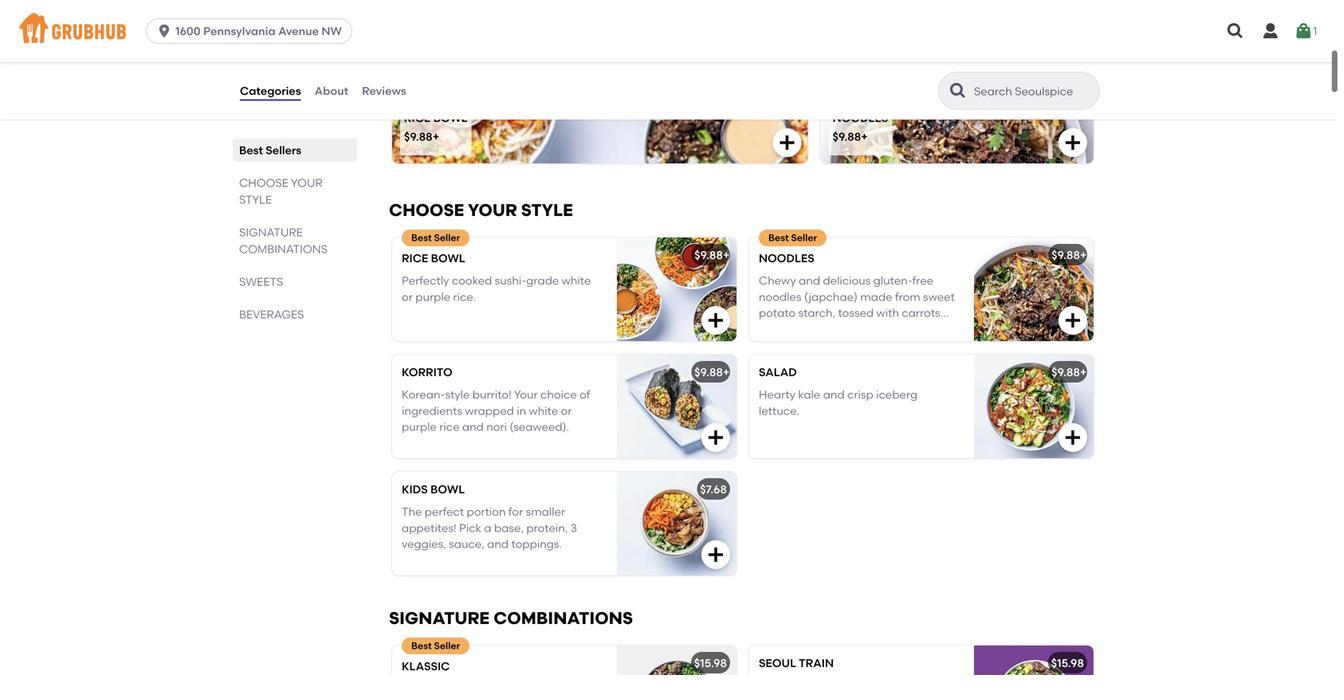 Task type: describe. For each thing, give the bounding box(es) containing it.
best seller klassic
[[402, 640, 460, 673]]

rice.
[[453, 290, 476, 304]]

bowl for rice bowl $9.88 +
[[434, 111, 468, 125]]

veggies,
[[402, 538, 446, 551]]

salad
[[759, 366, 797, 379]]

for
[[509, 505, 523, 519]]

1 horizontal spatial choose your style
[[389, 200, 573, 220]]

about button
[[314, 62, 349, 120]]

1 vertical spatial delicious
[[831, 323, 879, 336]]

appetites!
[[402, 522, 457, 535]]

perfectly cooked sushi-grade white or purple rice.
[[402, 274, 591, 304]]

ingredients
[[402, 404, 463, 418]]

0 vertical spatial delicious
[[823, 274, 871, 288]]

gluten-
[[874, 274, 913, 288]]

and inside hearty kale and crisp iceberg lettuce.
[[824, 388, 845, 402]]

and inside the perfect portion for smaller appetites! pick a base, protein, 3 veggies, sauce, and toppings.
[[487, 538, 509, 551]]

noodles for noodles
[[759, 252, 815, 265]]

yelp image
[[1038, 80, 1080, 95]]

choice
[[541, 388, 577, 402]]

1
[[1314, 24, 1318, 38]]

a inside the chewy and delicious gluten-free noodles (japchae) made from sweet potato starch, tossed with carrots and kale in a delicious soy-garlic- sesame marinade.
[[821, 323, 828, 336]]

seller for noodles
[[792, 232, 818, 244]]

kids bowl image
[[617, 472, 737, 576]]

sushi-
[[495, 274, 527, 288]]

soy-
[[881, 323, 904, 336]]

sellers
[[266, 144, 302, 157]]

kids bowl
[[402, 483, 465, 496]]

style
[[445, 388, 470, 402]]

0 horizontal spatial style
[[239, 193, 272, 207]]

the
[[402, 505, 422, 519]]

marinade.
[[804, 339, 860, 352]]

or inside perfectly cooked sushi-grade white or purple rice.
[[402, 290, 413, 304]]

categories button
[[239, 62, 302, 120]]

iceberg
[[877, 388, 918, 402]]

a inside the perfect portion for smaller appetites! pick a base, protein, 3 veggies, sauce, and toppings.
[[484, 522, 492, 535]]

reviews button
[[361, 62, 407, 120]]

seller inside best seller klassic
[[434, 640, 460, 652]]

avenue
[[278, 24, 319, 38]]

tossed
[[839, 306, 874, 320]]

the perfect portion for smaller appetites! pick a base, protein, 3 veggies, sauce, and toppings.
[[402, 505, 577, 551]]

your
[[514, 388, 538, 402]]

korean-style burrito!  your choice of ingredients wrapped in white or purple rice and nori (seaweed).
[[402, 388, 591, 434]]

0 horizontal spatial signature combinations
[[239, 226, 328, 256]]

main navigation navigation
[[0, 0, 1340, 62]]

cooked
[[452, 274, 492, 288]]

1600 pennsylvania avenue nw button
[[146, 18, 359, 44]]

korrito image
[[617, 355, 737, 458]]

kale inside hearty kale and crisp iceberg lettuce.
[[799, 388, 821, 402]]

hearty kale and crisp iceberg lettuce.
[[759, 388, 918, 418]]

+ inside noodles $9.88 +
[[862, 130, 868, 143]]

kale inside the chewy and delicious gluten-free noodles (japchae) made from sweet potato starch, tossed with carrots and kale in a delicious soy-garlic- sesame marinade.
[[783, 323, 806, 336]]

rice bowl $9.88 +
[[404, 111, 468, 143]]

bowl for rice bowl
[[431, 252, 466, 265]]

about
[[315, 84, 349, 98]]

pennsylvania
[[203, 24, 276, 38]]

$7.68
[[701, 483, 727, 496]]

(japchae)
[[805, 290, 858, 304]]

smaller
[[526, 505, 566, 519]]

korean-
[[402, 388, 445, 402]]

$9.88 inside noodles $9.88 +
[[833, 130, 862, 143]]

1 button
[[1295, 17, 1318, 45]]

1 horizontal spatial signature
[[389, 608, 490, 629]]

wrapped
[[465, 404, 514, 418]]

grade
[[527, 274, 559, 288]]

perfect
[[425, 505, 464, 519]]

protein,
[[527, 522, 568, 535]]

chewy
[[759, 274, 797, 288]]

klassic
[[402, 660, 450, 673]]

search icon image
[[949, 81, 968, 100]]

of
[[580, 388, 591, 402]]

noodles image
[[975, 238, 1094, 341]]

rice for rice bowl $9.88 +
[[404, 111, 431, 125]]

carrots
[[902, 306, 941, 320]]

svg image inside 1600 pennsylvania avenue nw button
[[156, 23, 172, 39]]

1600 pennsylvania avenue nw
[[176, 24, 342, 38]]

best up chewy
[[769, 232, 789, 244]]

perfectly
[[402, 274, 449, 288]]

noodles for noodles $9.88 +
[[833, 111, 889, 125]]

sweets
[[239, 275, 283, 289]]

with
[[877, 306, 900, 320]]

in inside korean-style burrito!  your choice of ingredients wrapped in white or purple rice and nori (seaweed).
[[517, 404, 527, 418]]

and up the (japchae)
[[799, 274, 821, 288]]

+ inside rice bowl $9.88 +
[[433, 130, 440, 143]]

best inside best seller klassic
[[412, 640, 432, 652]]

2 $15.98 from the left
[[1052, 657, 1085, 670]]

1600
[[176, 24, 201, 38]]

$9.88 inside rice bowl $9.88 +
[[404, 130, 433, 143]]

sesame
[[759, 339, 801, 352]]



Task type: locate. For each thing, give the bounding box(es) containing it.
from
[[896, 290, 921, 304]]

your
[[291, 176, 323, 190], [468, 200, 517, 220]]

noodles
[[759, 290, 802, 304]]

free
[[913, 274, 934, 288]]

signature combinations
[[239, 226, 328, 256], [389, 608, 633, 629]]

pick
[[459, 522, 482, 535]]

lettuce.
[[759, 404, 800, 418]]

white inside korean-style burrito!  your choice of ingredients wrapped in white or purple rice and nori (seaweed).
[[529, 404, 558, 418]]

portion
[[467, 505, 506, 519]]

1 vertical spatial combinations
[[494, 608, 633, 629]]

a down portion
[[484, 522, 492, 535]]

$15.98
[[695, 657, 727, 670], [1052, 657, 1085, 670]]

1 $15.98 from the left
[[695, 657, 727, 670]]

best seller for rice bowl
[[412, 232, 460, 244]]

2 vertical spatial bowl
[[431, 483, 465, 496]]

0 vertical spatial bowl
[[434, 111, 468, 125]]

0 horizontal spatial choose your style
[[239, 176, 323, 207]]

best
[[239, 144, 263, 157], [412, 232, 432, 244], [769, 232, 789, 244], [412, 640, 432, 652]]

purple down ingredients
[[402, 420, 437, 434]]

0 vertical spatial purple
[[416, 290, 451, 304]]

noodles
[[833, 111, 889, 125], [759, 252, 815, 265]]

made
[[861, 290, 893, 304]]

0 vertical spatial choose
[[239, 176, 289, 190]]

0 horizontal spatial your
[[291, 176, 323, 190]]

seller up the "rice bowl"
[[434, 232, 460, 244]]

1 vertical spatial or
[[561, 404, 572, 418]]

0 horizontal spatial signature
[[239, 226, 303, 239]]

1 vertical spatial a
[[484, 522, 492, 535]]

0 vertical spatial your
[[291, 176, 323, 190]]

in down your
[[517, 404, 527, 418]]

1 vertical spatial in
[[517, 404, 527, 418]]

+
[[433, 130, 440, 143], [862, 130, 868, 143], [723, 248, 730, 262], [1081, 248, 1087, 262], [723, 366, 730, 379], [1081, 366, 1087, 379]]

signature combinations down toppings.
[[389, 608, 633, 629]]

in down starch,
[[808, 323, 818, 336]]

0 horizontal spatial combinations
[[239, 242, 328, 256]]

choose your style down sellers
[[239, 176, 323, 207]]

1 vertical spatial signature
[[389, 608, 490, 629]]

starch,
[[799, 306, 836, 320]]

0 horizontal spatial $15.98
[[695, 657, 727, 670]]

0 vertical spatial signature combinations
[[239, 226, 328, 256]]

signature combinations up sweets
[[239, 226, 328, 256]]

kale up sesame
[[783, 323, 806, 336]]

burrito!
[[473, 388, 512, 402]]

nori
[[487, 420, 507, 434]]

rice bowl image
[[617, 238, 737, 341]]

1 horizontal spatial $15.98
[[1052, 657, 1085, 670]]

bowl inside rice bowl $9.88 +
[[434, 111, 468, 125]]

0 horizontal spatial best seller
[[412, 232, 460, 244]]

bowl up perfectly at the left top of the page
[[431, 252, 466, 265]]

1 best seller from the left
[[412, 232, 460, 244]]

your up sushi-
[[468, 200, 517, 220]]

1 vertical spatial rice
[[402, 252, 428, 265]]

beverages
[[239, 308, 304, 321]]

0 horizontal spatial in
[[517, 404, 527, 418]]

1 horizontal spatial white
[[562, 274, 591, 288]]

best sellers
[[239, 144, 302, 157]]

best up the "rice bowl"
[[412, 232, 432, 244]]

a
[[821, 323, 828, 336], [484, 522, 492, 535]]

Search Seoulspice search field
[[973, 84, 1095, 99]]

1 vertical spatial signature combinations
[[389, 608, 633, 629]]

or down perfectly at the left top of the page
[[402, 290, 413, 304]]

1 horizontal spatial your
[[468, 200, 517, 220]]

choose your style up the "rice bowl"
[[389, 200, 573, 220]]

white up "(seaweed)."
[[529, 404, 558, 418]]

bowl for kids bowl
[[431, 483, 465, 496]]

delicious up the (japchae)
[[823, 274, 871, 288]]

sauce,
[[449, 538, 485, 551]]

1 horizontal spatial in
[[808, 323, 818, 336]]

a down starch,
[[821, 323, 828, 336]]

rice up perfectly at the left top of the page
[[402, 252, 428, 265]]

best seller up the "rice bowl"
[[412, 232, 460, 244]]

kids
[[402, 483, 428, 496]]

1 vertical spatial noodles
[[759, 252, 815, 265]]

best up klassic
[[412, 640, 432, 652]]

style up grade
[[521, 200, 573, 220]]

bowl up perfect
[[431, 483, 465, 496]]

your down sellers
[[291, 176, 323, 190]]

1 horizontal spatial style
[[521, 200, 573, 220]]

combinations up sweets
[[239, 242, 328, 256]]

1 vertical spatial kale
[[799, 388, 821, 402]]

choose down best sellers
[[239, 176, 289, 190]]

toppings.
[[512, 538, 562, 551]]

1 vertical spatial your
[[468, 200, 517, 220]]

and inside korean-style burrito!  your choice of ingredients wrapped in white or purple rice and nori (seaweed).
[[462, 420, 484, 434]]

0 vertical spatial in
[[808, 323, 818, 336]]

purple inside korean-style burrito!  your choice of ingredients wrapped in white or purple rice and nori (seaweed).
[[402, 420, 437, 434]]

nw
[[322, 24, 342, 38]]

0 horizontal spatial white
[[529, 404, 558, 418]]

rice for rice bowl
[[402, 252, 428, 265]]

0 vertical spatial white
[[562, 274, 591, 288]]

and left crisp on the right bottom of the page
[[824, 388, 845, 402]]

best seller for noodles
[[769, 232, 818, 244]]

seoul train
[[759, 657, 834, 670]]

0 vertical spatial combinations
[[239, 242, 328, 256]]

crisp
[[848, 388, 874, 402]]

and down base, on the left bottom
[[487, 538, 509, 551]]

choose
[[239, 176, 289, 190], [389, 200, 464, 220]]

0 vertical spatial a
[[821, 323, 828, 336]]

seoul
[[759, 657, 797, 670]]

and
[[799, 274, 821, 288], [759, 323, 781, 336], [824, 388, 845, 402], [462, 420, 484, 434], [487, 538, 509, 551]]

signature up sweets
[[239, 226, 303, 239]]

signature up best seller klassic
[[389, 608, 490, 629]]

1 horizontal spatial noodles
[[833, 111, 889, 125]]

(seaweed).
[[510, 420, 569, 434]]

or
[[402, 290, 413, 304], [561, 404, 572, 418]]

bowl right the reviews button
[[434, 111, 468, 125]]

signature
[[239, 226, 303, 239], [389, 608, 490, 629]]

0 horizontal spatial choose
[[239, 176, 289, 190]]

choose your style
[[239, 176, 323, 207], [389, 200, 573, 220]]

rice inside rice bowl $9.88 +
[[404, 111, 431, 125]]

svg image
[[1295, 22, 1314, 41], [156, 23, 172, 39], [778, 133, 797, 152], [1064, 311, 1083, 330], [707, 428, 726, 447], [1064, 428, 1083, 447], [707, 545, 726, 565]]

0 vertical spatial noodles
[[833, 111, 889, 125]]

purple inside perfectly cooked sushi-grade white or purple rice.
[[416, 290, 451, 304]]

1 vertical spatial purple
[[402, 420, 437, 434]]

0 vertical spatial kale
[[783, 323, 806, 336]]

and down wrapped
[[462, 420, 484, 434]]

sweet
[[924, 290, 955, 304]]

purple down perfectly at the left top of the page
[[416, 290, 451, 304]]

rice bowl
[[402, 252, 466, 265]]

or down choice
[[561, 404, 572, 418]]

best seller
[[412, 232, 460, 244], [769, 232, 818, 244]]

in inside the chewy and delicious gluten-free noodles (japchae) made from sweet potato starch, tossed with carrots and kale in a delicious soy-garlic- sesame marinade.
[[808, 323, 818, 336]]

0 vertical spatial rice
[[404, 111, 431, 125]]

0 horizontal spatial or
[[402, 290, 413, 304]]

0 vertical spatial or
[[402, 290, 413, 304]]

categories
[[240, 84, 301, 98]]

0 horizontal spatial a
[[484, 522, 492, 535]]

chewy and delicious gluten-free noodles (japchae) made from sweet potato starch, tossed with carrots and kale in a delicious soy-garlic- sesame marinade.
[[759, 274, 955, 352]]

reviews
[[362, 84, 407, 98]]

rice down reviews
[[404, 111, 431, 125]]

choose up the "rice bowl"
[[389, 200, 464, 220]]

in
[[808, 323, 818, 336], [517, 404, 527, 418]]

seoul train image
[[975, 646, 1094, 676]]

combinations
[[239, 242, 328, 256], [494, 608, 633, 629]]

korrito
[[402, 366, 453, 379]]

1 horizontal spatial choose
[[389, 200, 464, 220]]

kale
[[783, 323, 806, 336], [799, 388, 821, 402]]

best seller up chewy
[[769, 232, 818, 244]]

delicious down tossed
[[831, 323, 879, 336]]

white right grade
[[562, 274, 591, 288]]

2 best seller from the left
[[769, 232, 818, 244]]

rice
[[404, 111, 431, 125], [402, 252, 428, 265]]

style
[[239, 193, 272, 207], [521, 200, 573, 220]]

hearty
[[759, 388, 796, 402]]

seller for rice bowl
[[434, 232, 460, 244]]

0 horizontal spatial noodles
[[759, 252, 815, 265]]

base,
[[494, 522, 524, 535]]

1 horizontal spatial signature combinations
[[389, 608, 633, 629]]

1 vertical spatial choose
[[389, 200, 464, 220]]

svg image inside 1 button
[[1295, 22, 1314, 41]]

1 horizontal spatial or
[[561, 404, 572, 418]]

style down best sellers
[[239, 193, 272, 207]]

seller up chewy
[[792, 232, 818, 244]]

signature inside signature combinations
[[239, 226, 303, 239]]

1 vertical spatial white
[[529, 404, 558, 418]]

1 vertical spatial bowl
[[431, 252, 466, 265]]

garlic-
[[904, 323, 940, 336]]

combinations down toppings.
[[494, 608, 633, 629]]

kale right the hearty
[[799, 388, 821, 402]]

potato
[[759, 306, 796, 320]]

rice
[[440, 420, 460, 434]]

1 horizontal spatial combinations
[[494, 608, 633, 629]]

and down potato
[[759, 323, 781, 336]]

$9.88 +
[[695, 248, 730, 262], [1052, 248, 1087, 262], [695, 366, 730, 379], [1052, 366, 1087, 379]]

purple
[[416, 290, 451, 304], [402, 420, 437, 434]]

svg image
[[1227, 22, 1246, 41], [1262, 22, 1281, 41], [1064, 133, 1083, 152], [707, 311, 726, 330]]

1 horizontal spatial a
[[821, 323, 828, 336]]

$9.88
[[404, 130, 433, 143], [833, 130, 862, 143], [695, 248, 723, 262], [1052, 248, 1081, 262], [695, 366, 723, 379], [1052, 366, 1081, 379]]

bowl
[[434, 111, 468, 125], [431, 252, 466, 265], [431, 483, 465, 496]]

salad image
[[975, 355, 1094, 458]]

1 horizontal spatial best seller
[[769, 232, 818, 244]]

white inside perfectly cooked sushi-grade white or purple rice.
[[562, 274, 591, 288]]

train
[[799, 657, 834, 670]]

best left sellers
[[239, 144, 263, 157]]

delicious
[[823, 274, 871, 288], [831, 323, 879, 336]]

seller up klassic
[[434, 640, 460, 652]]

noodles $9.88 +
[[833, 111, 889, 143]]

0 vertical spatial signature
[[239, 226, 303, 239]]

klassic image
[[617, 646, 737, 676]]

or inside korean-style burrito!  your choice of ingredients wrapped in white or purple rice and nori (seaweed).
[[561, 404, 572, 418]]

3
[[571, 522, 577, 535]]



Task type: vqa. For each thing, say whether or not it's contained in the screenshot.
'Reviews'
yes



